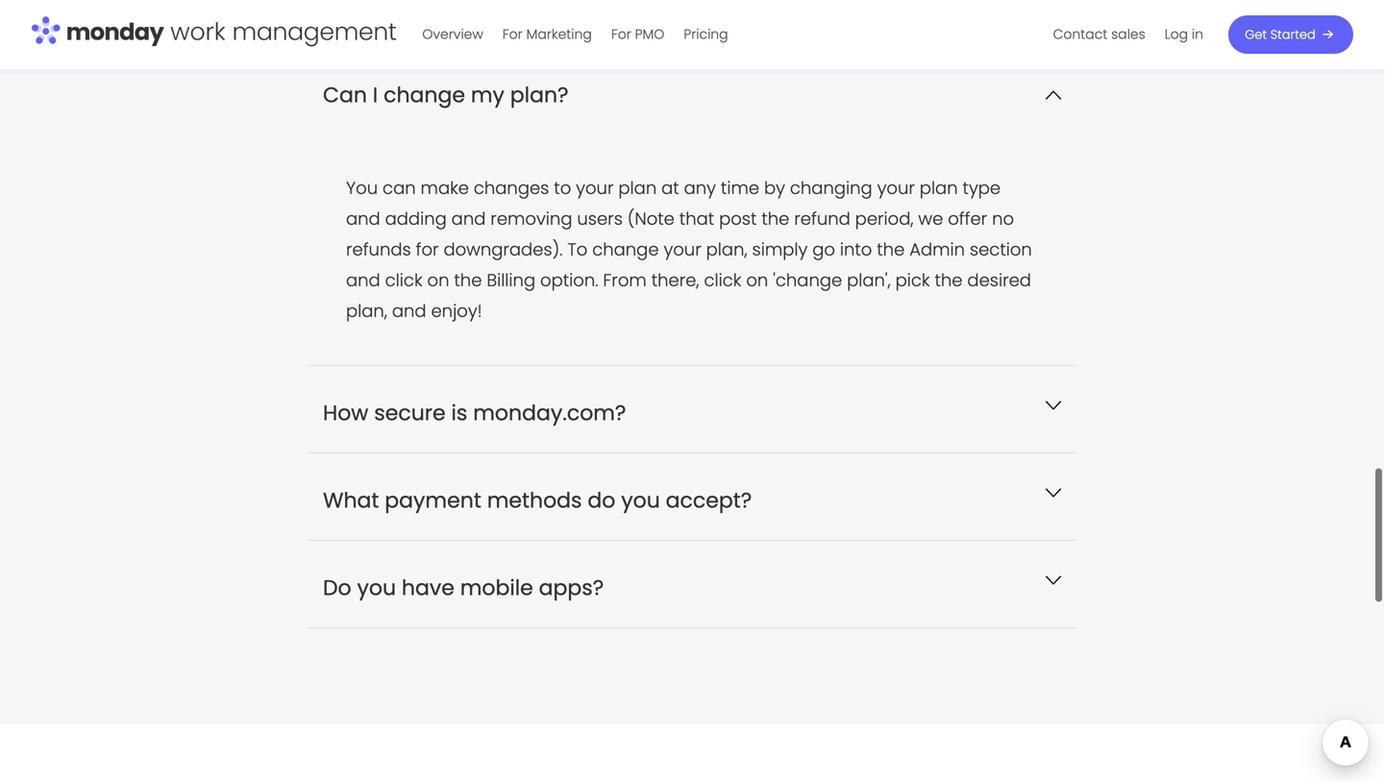 Task type: describe. For each thing, give the bounding box(es) containing it.
marketing
[[527, 25, 592, 44]]

log in
[[1165, 25, 1204, 44]]

what payment methods do you accept? button
[[308, 454, 1077, 540]]

refunds
[[346, 237, 411, 262]]

refund
[[795, 207, 851, 231]]

do you have mobile apps? button
[[308, 541, 1077, 628]]

pmo
[[635, 25, 665, 44]]

that
[[680, 207, 715, 231]]

changing
[[790, 176, 873, 200]]

0 horizontal spatial plan,
[[346, 299, 388, 323]]

users
[[577, 207, 623, 231]]

accept?
[[666, 486, 752, 515]]

sales
[[1112, 25, 1146, 44]]

do you have mobile apps?
[[323, 574, 604, 603]]

my
[[471, 80, 505, 109]]

pricing link
[[675, 19, 738, 50]]

make
[[421, 176, 469, 200]]

payment
[[385, 486, 482, 515]]

to
[[554, 176, 572, 200]]

into
[[840, 237, 873, 262]]

is
[[452, 398, 468, 428]]

0 horizontal spatial your
[[576, 176, 614, 200]]

and down you in the left top of the page
[[346, 207, 381, 231]]

how secure is monday.com?
[[323, 398, 627, 428]]

enjoy!
[[431, 299, 482, 323]]

secure
[[374, 398, 446, 428]]

get started
[[1246, 26, 1316, 43]]

removing
[[491, 207, 573, 231]]

methods
[[487, 486, 582, 515]]

for for for pmo
[[611, 25, 632, 44]]

simply
[[753, 237, 808, 262]]

offer
[[948, 207, 988, 231]]

in
[[1192, 25, 1204, 44]]

downgrades).
[[444, 237, 563, 262]]

type
[[963, 176, 1001, 200]]

and left enjoy!
[[392, 299, 427, 323]]

monday.com?
[[473, 398, 627, 428]]

the down the by
[[762, 207, 790, 231]]

get started button
[[1229, 15, 1354, 54]]

i
[[373, 80, 378, 109]]

contact sales
[[1054, 25, 1146, 44]]

time
[[721, 176, 760, 200]]

monday.com work management image
[[31, 13, 398, 53]]

(note
[[628, 207, 675, 231]]

1 horizontal spatial you
[[622, 486, 661, 515]]

the up enjoy!
[[454, 268, 482, 293]]

what
[[323, 486, 379, 515]]

how secure is monday.com? button
[[308, 366, 1077, 453]]

and down make
[[452, 207, 486, 231]]

2 click from the left
[[704, 268, 742, 293]]

can i change my plan?
[[323, 80, 569, 109]]

option.
[[541, 268, 599, 293]]

for
[[416, 237, 439, 262]]

you can make changes to your plan at any time by changing your plan type and adding and removing users (note that post the refund period, we offer no refunds for downgrades). to change your plan, simply go into the admin section and click on the billing option. from there, click on 'change plan', pick the desired plan, and enjoy!
[[346, 176, 1033, 323]]

pick
[[896, 268, 931, 293]]

log
[[1165, 25, 1189, 44]]

for marketing link
[[493, 19, 602, 50]]

have
[[402, 574, 455, 603]]

1 on from the left
[[428, 268, 450, 293]]

section
[[970, 237, 1033, 262]]

do
[[588, 486, 616, 515]]

for pmo link
[[602, 19, 675, 50]]

period,
[[856, 207, 914, 231]]



Task type: vqa. For each thing, say whether or not it's contained in the screenshot.
without
no



Task type: locate. For each thing, give the bounding box(es) containing it.
for left pmo
[[611, 25, 632, 44]]

plan, down refunds
[[346, 299, 388, 323]]

you
[[346, 176, 378, 200]]

for for for marketing
[[503, 25, 523, 44]]

your
[[576, 176, 614, 200], [878, 176, 915, 200], [664, 237, 702, 262]]

list containing contact sales
[[1044, 0, 1214, 69]]

0 horizontal spatial on
[[428, 268, 450, 293]]

plan,
[[707, 237, 748, 262], [346, 299, 388, 323]]

to
[[568, 237, 588, 262]]

can i change my plan? button
[[308, 48, 1077, 134]]

for left marketing
[[503, 25, 523, 44]]

2 horizontal spatial your
[[878, 176, 915, 200]]

plan
[[619, 176, 657, 200], [920, 176, 958, 200]]

click down for
[[385, 268, 423, 293]]

1 click from the left
[[385, 268, 423, 293]]

1 horizontal spatial your
[[664, 237, 702, 262]]

change right i
[[384, 80, 465, 109]]

1 horizontal spatial plan
[[920, 176, 958, 200]]

your up there,
[[664, 237, 702, 262]]

we
[[919, 207, 944, 231]]

2 for from the left
[[611, 25, 632, 44]]

1 plan from the left
[[619, 176, 657, 200]]

the
[[762, 207, 790, 231], [877, 237, 905, 262], [454, 268, 482, 293], [935, 268, 963, 293]]

can
[[323, 80, 367, 109]]

can
[[383, 176, 416, 200]]

for
[[503, 25, 523, 44], [611, 25, 632, 44]]

by
[[765, 176, 786, 200]]

started
[[1271, 26, 1316, 43]]

contact
[[1054, 25, 1108, 44]]

at
[[662, 176, 680, 200]]

you
[[622, 486, 661, 515], [357, 574, 396, 603]]

1 for from the left
[[503, 25, 523, 44]]

click right there,
[[704, 268, 742, 293]]

no
[[993, 207, 1015, 231]]

the down period,
[[877, 237, 905, 262]]

your up period,
[[878, 176, 915, 200]]

1 horizontal spatial on
[[747, 268, 769, 293]]

get
[[1246, 26, 1268, 43]]

click
[[385, 268, 423, 293], [704, 268, 742, 293]]

change up 'from'
[[593, 237, 659, 262]]

and down refunds
[[346, 268, 381, 293]]

any
[[684, 176, 716, 200]]

admin
[[910, 237, 966, 262]]

change inside dropdown button
[[384, 80, 465, 109]]

overview
[[423, 25, 484, 44]]

plan left at
[[619, 176, 657, 200]]

1 vertical spatial change
[[593, 237, 659, 262]]

change inside you can make changes to your plan at any time by changing your plan type and adding and removing users (note that post the refund period, we offer no refunds for downgrades). to change your plan, simply go into the admin section and click on the billing option. from there, click on 'change plan', pick the desired plan, and enjoy!
[[593, 237, 659, 262]]

for marketing
[[503, 25, 592, 44]]

1 horizontal spatial click
[[704, 268, 742, 293]]

plan up we
[[920, 176, 958, 200]]

how
[[323, 398, 369, 428]]

you right do on the left bottom
[[622, 486, 661, 515]]

2 on from the left
[[747, 268, 769, 293]]

1 vertical spatial you
[[357, 574, 396, 603]]

0 vertical spatial change
[[384, 80, 465, 109]]

0 vertical spatial plan,
[[707, 237, 748, 262]]

you right the do
[[357, 574, 396, 603]]

list
[[1044, 0, 1214, 69]]

adding
[[385, 207, 447, 231]]

0 horizontal spatial plan
[[619, 176, 657, 200]]

'change
[[773, 268, 843, 293]]

0 horizontal spatial you
[[357, 574, 396, 603]]

pricing
[[684, 25, 729, 44]]

on down simply
[[747, 268, 769, 293]]

go
[[813, 237, 836, 262]]

plan?
[[510, 80, 569, 109]]

post
[[719, 207, 757, 231]]

1 horizontal spatial change
[[593, 237, 659, 262]]

on
[[428, 268, 450, 293], [747, 268, 769, 293]]

there,
[[652, 268, 700, 293]]

what payment methods do you accept?
[[323, 486, 752, 515]]

1 horizontal spatial for
[[611, 25, 632, 44]]

0 horizontal spatial change
[[384, 80, 465, 109]]

main element
[[413, 0, 1354, 69]]

from
[[603, 268, 647, 293]]

for pmo
[[611, 25, 665, 44]]

0 horizontal spatial for
[[503, 25, 523, 44]]

plan, down post
[[707, 237, 748, 262]]

and
[[346, 207, 381, 231], [452, 207, 486, 231], [346, 268, 381, 293], [392, 299, 427, 323]]

desired
[[968, 268, 1032, 293]]

0 vertical spatial you
[[622, 486, 661, 515]]

on down for
[[428, 268, 450, 293]]

overview link
[[413, 19, 493, 50]]

billing
[[487, 268, 536, 293]]

contact sales link
[[1044, 19, 1156, 50]]

do
[[323, 574, 352, 603]]

mobile
[[460, 574, 534, 603]]

2 plan from the left
[[920, 176, 958, 200]]

1 horizontal spatial plan,
[[707, 237, 748, 262]]

the down admin
[[935, 268, 963, 293]]

plan',
[[847, 268, 891, 293]]

1 vertical spatial plan,
[[346, 299, 388, 323]]

can i change my plan? region
[[346, 173, 1039, 327]]

apps?
[[539, 574, 604, 603]]

0 horizontal spatial click
[[385, 268, 423, 293]]

log in link
[[1156, 19, 1214, 50]]

your up users
[[576, 176, 614, 200]]

changes
[[474, 176, 550, 200]]

change
[[384, 80, 465, 109], [593, 237, 659, 262]]



